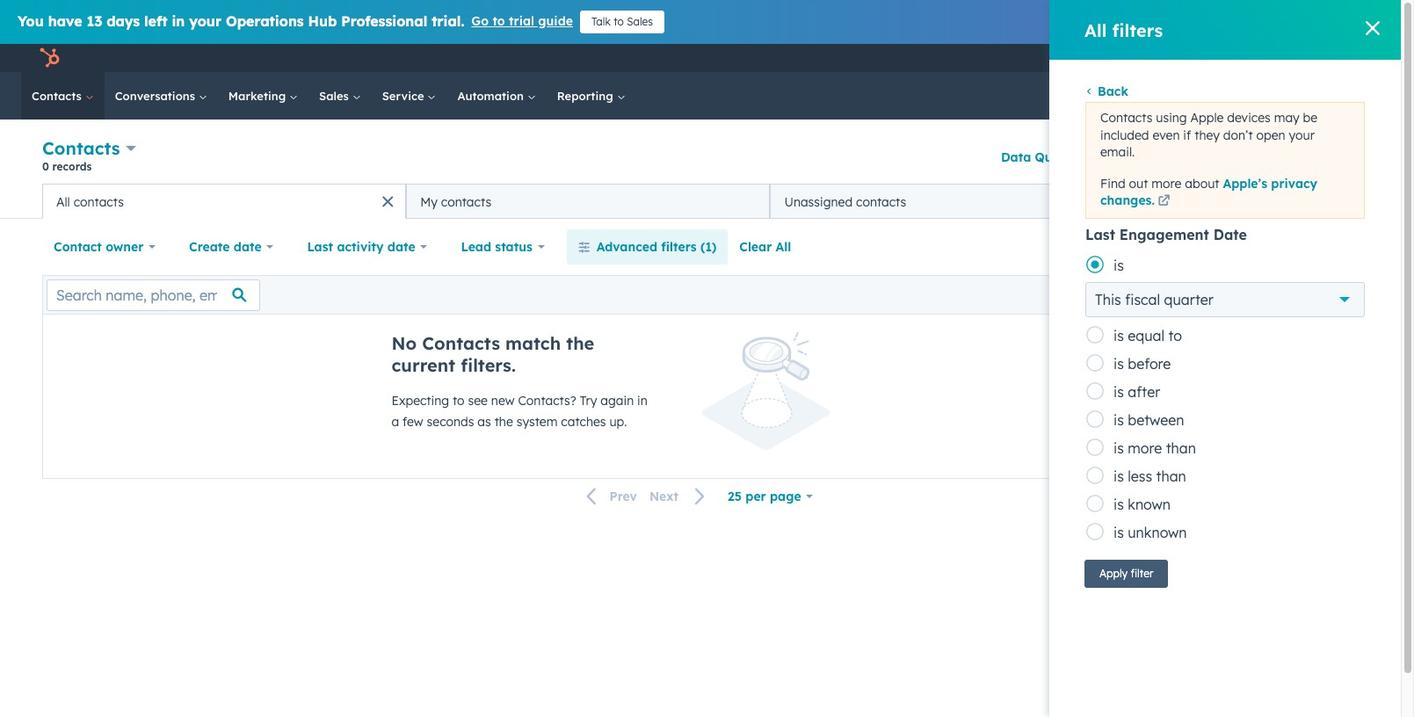Task type: vqa. For each thing, say whether or not it's contained in the screenshot.
Contacts Using Apple Devices May Be Included Even If They Don'T Open Your Email. on the top
yes



Task type: describe. For each thing, give the bounding box(es) containing it.
contacts inside contacts using apple devices may be included even if they don't open your email.
[[1101, 110, 1153, 126]]

1 vertical spatial more
[[1128, 440, 1163, 457]]

last activity date
[[307, 239, 416, 255]]

no contacts match the current filters.
[[392, 332, 595, 376]]

2 date from the left
[[388, 239, 416, 255]]

system
[[517, 414, 558, 430]]

than for is less than
[[1157, 468, 1187, 485]]

(3/50)
[[1226, 193, 1264, 209]]

view
[[1194, 193, 1222, 209]]

filters.
[[461, 354, 516, 376]]

create date
[[189, 239, 262, 255]]

see
[[468, 393, 488, 409]]

hubspot link
[[28, 44, 74, 72]]

studios
[[1302, 51, 1343, 65]]

devices
[[1228, 110, 1271, 126]]

search image
[[1365, 90, 1377, 102]]

is before
[[1114, 355, 1171, 373]]

create date button
[[178, 229, 285, 265]]

conversations
[[115, 89, 199, 103]]

1 date from the left
[[234, 239, 262, 255]]

professional
[[341, 12, 428, 30]]

unassigned contacts button
[[771, 184, 1135, 219]]

is more than
[[1114, 440, 1197, 457]]

few
[[403, 414, 423, 430]]

last for last engagement date
[[1086, 226, 1116, 244]]

about
[[1185, 176, 1220, 191]]

views
[[1314, 193, 1348, 209]]

days
[[107, 12, 140, 30]]

to right 'equal'
[[1169, 327, 1183, 345]]

hubspot image
[[39, 47, 60, 69]]

calling image
[[1064, 52, 1080, 68]]

if
[[1184, 127, 1192, 143]]

create contact
[[1270, 150, 1344, 163]]

contacts?
[[518, 393, 577, 409]]

records
[[52, 160, 92, 173]]

contacts for all contacts
[[74, 194, 124, 210]]

data
[[1001, 149, 1032, 165]]

0 horizontal spatial in
[[172, 12, 185, 30]]

left
[[144, 12, 168, 30]]

advanced
[[597, 239, 658, 255]]

quality
[[1035, 149, 1081, 165]]

clear all button
[[728, 229, 803, 265]]

25 per page button
[[717, 479, 825, 514]]

operations
[[226, 12, 304, 30]]

changes.
[[1101, 193, 1155, 209]]

export
[[1213, 288, 1246, 301]]

contacts link
[[21, 72, 104, 120]]

unknown
[[1128, 524, 1187, 542]]

0 vertical spatial more
[[1152, 176, 1182, 191]]

0
[[42, 160, 49, 173]]

apple's privacy changes.
[[1101, 176, 1318, 209]]

out
[[1129, 176, 1149, 191]]

(1)
[[701, 239, 717, 255]]

conversations link
[[104, 72, 218, 120]]

contacts inside "popup button"
[[42, 137, 120, 159]]

don't
[[1224, 127, 1253, 143]]

is for is unknown
[[1114, 524, 1124, 542]]

is equal to
[[1114, 327, 1183, 345]]

contact
[[54, 239, 102, 255]]

1 link opens in a new window image from the top
[[1158, 194, 1171, 211]]

actions
[[1107, 150, 1144, 163]]

25
[[728, 489, 742, 505]]

to inside button
[[614, 15, 624, 28]]

talk to sales
[[592, 15, 653, 28]]

contacts banner
[[42, 134, 1359, 184]]

settings link
[[1165, 44, 1186, 72]]

fiscal
[[1126, 291, 1161, 309]]

prev button
[[576, 485, 644, 509]]

contacts for unassigned contacts
[[856, 194, 907, 210]]

less
[[1128, 468, 1153, 485]]

contacts for my contacts
[[441, 194, 492, 210]]

automation
[[458, 89, 527, 103]]

again
[[601, 393, 634, 409]]

apply filter button
[[1085, 560, 1169, 588]]

filters for all
[[1113, 19, 1163, 41]]

owner
[[106, 239, 144, 255]]

search button
[[1356, 81, 1386, 111]]

apoptosis studios 2
[[1245, 51, 1352, 65]]

marketplaces button
[[1091, 44, 1128, 72]]

the inside expecting to see new contacts? try again in a few seconds as the system catches up.
[[495, 414, 513, 430]]

talk to sales button
[[580, 11, 665, 33]]

contacts down hubspot link on the top left
[[32, 89, 85, 103]]

equal
[[1128, 327, 1165, 345]]

1 vertical spatial sales
[[319, 89, 352, 103]]

show features button
[[1272, 11, 1384, 33]]

add view (3/50)
[[1166, 193, 1264, 209]]

lead status button
[[450, 229, 556, 265]]

edit columns
[[1280, 288, 1343, 301]]

in inside expecting to see new contacts? try again in a few seconds as the system catches up.
[[638, 393, 648, 409]]

up.
[[610, 414, 627, 430]]

all for all filters
[[1085, 19, 1107, 41]]

all for all views
[[1294, 193, 1310, 209]]

apoptosis studios 2 menu
[[1055, 44, 1380, 72]]

apply filter
[[1100, 567, 1154, 580]]

a
[[392, 414, 399, 430]]

edit columns button
[[1268, 284, 1355, 306]]

expecting to see new contacts? try again in a few seconds as the system catches up.
[[392, 393, 648, 430]]

settings image
[[1168, 51, 1183, 67]]

per
[[746, 489, 766, 505]]

is for is more than
[[1114, 440, 1124, 457]]

contacts using apple devices may be included even if they don't open your email.
[[1101, 110, 1318, 160]]

tara shultz image
[[1226, 50, 1242, 66]]

2
[[1346, 51, 1352, 65]]

last for last activity date
[[307, 239, 333, 255]]

create for create contact
[[1270, 150, 1304, 163]]

known
[[1128, 496, 1171, 513]]

all contacts button
[[42, 184, 406, 219]]

go to trial guide link
[[472, 11, 573, 33]]

create for create date
[[189, 239, 230, 255]]

marketing link
[[218, 72, 309, 120]]

data quality
[[1001, 149, 1081, 165]]

to inside the you have 13 days left in your operations hub professional trial. go to trial guide
[[493, 13, 505, 29]]



Task type: locate. For each thing, give the bounding box(es) containing it.
1 horizontal spatial contacts
[[441, 194, 492, 210]]

before
[[1128, 355, 1171, 373]]

3 contacts from the left
[[856, 194, 907, 210]]

1 contacts from the left
[[74, 194, 124, 210]]

help button
[[1131, 44, 1161, 72]]

1 vertical spatial in
[[638, 393, 648, 409]]

open
[[1257, 127, 1286, 143]]

prev
[[610, 489, 637, 505]]

contact owner button
[[42, 229, 167, 265]]

this
[[1096, 291, 1122, 309]]

is for is after
[[1114, 383, 1124, 401]]

1 is from the top
[[1114, 257, 1124, 274]]

0 records
[[42, 160, 92, 173]]

create inside "button"
[[1270, 150, 1304, 163]]

create
[[1270, 150, 1304, 163], [189, 239, 230, 255]]

0 horizontal spatial the
[[495, 414, 513, 430]]

contacts inside unassigned contacts button
[[856, 194, 907, 210]]

is up this
[[1114, 257, 1124, 274]]

6 is from the top
[[1114, 440, 1124, 457]]

is left known
[[1114, 496, 1124, 513]]

included
[[1101, 127, 1150, 143]]

create down the open
[[1270, 150, 1304, 163]]

apply
[[1100, 567, 1128, 580]]

0 vertical spatial your
[[189, 12, 222, 30]]

than down between
[[1166, 440, 1197, 457]]

to
[[493, 13, 505, 29], [614, 15, 624, 28], [1169, 327, 1183, 345], [453, 393, 465, 409]]

last left activity
[[307, 239, 333, 255]]

date right activity
[[388, 239, 416, 255]]

show features
[[1272, 14, 1359, 29]]

than right less
[[1157, 468, 1187, 485]]

contacts inside all contacts button
[[74, 194, 124, 210]]

25 per page
[[728, 489, 802, 505]]

in right again
[[638, 393, 648, 409]]

pagination navigation
[[576, 485, 717, 509]]

1 vertical spatial than
[[1157, 468, 1187, 485]]

apple's
[[1223, 176, 1268, 191]]

is for is known
[[1114, 496, 1124, 513]]

last
[[1086, 226, 1116, 244], [307, 239, 333, 255]]

apoptosis studios 2 button
[[1216, 44, 1379, 72]]

apple
[[1191, 110, 1224, 126]]

be
[[1303, 110, 1318, 126]]

you have 13 days left in your operations hub professional trial. go to trial guide
[[18, 12, 573, 30]]

filters inside button
[[661, 239, 697, 255]]

contacts up records at the left top of page
[[42, 137, 120, 159]]

contacts inside my contacts "button"
[[441, 194, 492, 210]]

in right left
[[172, 12, 185, 30]]

filters for advanced
[[661, 239, 697, 255]]

unassigned contacts
[[785, 194, 907, 210]]

your inside contacts using apple devices may be included even if they don't open your email.
[[1289, 127, 1315, 143]]

page
[[770, 489, 802, 505]]

1 horizontal spatial your
[[1289, 127, 1315, 143]]

2 contacts from the left
[[441, 194, 492, 210]]

all right the clear
[[776, 239, 792, 255]]

1 horizontal spatial filters
[[1113, 19, 1163, 41]]

your down be on the top right of page
[[1289, 127, 1315, 143]]

trial
[[509, 13, 535, 29]]

import
[[1195, 150, 1230, 163]]

1 horizontal spatial sales
[[627, 15, 653, 28]]

0 vertical spatial create
[[1270, 150, 1304, 163]]

contacts up included
[[1101, 110, 1153, 126]]

2 is from the top
[[1114, 327, 1124, 345]]

to inside expecting to see new contacts? try again in a few seconds as the system catches up.
[[453, 393, 465, 409]]

1 horizontal spatial last
[[1086, 226, 1116, 244]]

export button
[[1202, 284, 1258, 306]]

expecting
[[392, 393, 449, 409]]

sales right talk at left top
[[627, 15, 653, 28]]

current
[[392, 354, 456, 376]]

0 horizontal spatial filters
[[661, 239, 697, 255]]

have
[[48, 12, 82, 30]]

more down is between at right bottom
[[1128, 440, 1163, 457]]

close image
[[1366, 21, 1380, 35]]

1 vertical spatial the
[[495, 414, 513, 430]]

is for is before
[[1114, 355, 1124, 373]]

Search name, phone, email addresses, or company search field
[[47, 279, 260, 311]]

last down changes.
[[1086, 226, 1116, 244]]

is less than
[[1114, 468, 1187, 485]]

to right go
[[493, 13, 505, 29]]

create down all contacts button
[[189, 239, 230, 255]]

contacts right unassigned
[[856, 194, 907, 210]]

using
[[1156, 110, 1188, 126]]

your right left
[[189, 12, 222, 30]]

data quality link
[[990, 139, 1082, 175]]

marketplaces image
[[1101, 52, 1117, 68]]

0 horizontal spatial create
[[189, 239, 230, 255]]

is down is known at bottom right
[[1114, 524, 1124, 542]]

is left after
[[1114, 383, 1124, 401]]

next
[[650, 489, 679, 505]]

is for is between
[[1114, 411, 1124, 429]]

more
[[1152, 176, 1182, 191], [1128, 440, 1163, 457]]

contact owner
[[54, 239, 144, 255]]

1 vertical spatial your
[[1289, 127, 1315, 143]]

the right match
[[566, 332, 595, 354]]

more up add
[[1152, 176, 1182, 191]]

contacts inside no contacts match the current filters.
[[422, 332, 500, 354]]

0 vertical spatial sales
[[627, 15, 653, 28]]

than for is more than
[[1166, 440, 1197, 457]]

1 vertical spatial filters
[[661, 239, 697, 255]]

lead
[[461, 239, 492, 255]]

the right as
[[495, 414, 513, 430]]

is left before
[[1114, 355, 1124, 373]]

show
[[1272, 14, 1305, 29]]

filters left (1)
[[661, 239, 697, 255]]

sales link
[[309, 72, 372, 120]]

next button
[[644, 485, 717, 509]]

clear
[[740, 239, 772, 255]]

between
[[1128, 411, 1185, 429]]

1 horizontal spatial create
[[1270, 150, 1304, 163]]

sales inside button
[[627, 15, 653, 28]]

contacts
[[32, 89, 85, 103], [1101, 110, 1153, 126], [42, 137, 120, 159], [422, 332, 500, 354]]

to right talk at left top
[[614, 15, 624, 28]]

0 horizontal spatial last
[[307, 239, 333, 255]]

may
[[1275, 110, 1300, 126]]

back
[[1098, 84, 1129, 99]]

filters up help popup button
[[1113, 19, 1163, 41]]

all down privacy
[[1294, 193, 1310, 209]]

filter
[[1131, 567, 1154, 580]]

create inside popup button
[[189, 239, 230, 255]]

edit
[[1280, 288, 1299, 301]]

the inside no contacts match the current filters.
[[566, 332, 595, 354]]

is down is after
[[1114, 411, 1124, 429]]

0 horizontal spatial contacts
[[74, 194, 124, 210]]

0 vertical spatial filters
[[1113, 19, 1163, 41]]

notifications button
[[1190, 44, 1212, 72]]

talk
[[592, 15, 611, 28]]

0 vertical spatial in
[[172, 12, 185, 30]]

my contacts button
[[406, 184, 771, 219]]

try
[[580, 393, 597, 409]]

import button
[[1180, 143, 1245, 171]]

5 is from the top
[[1114, 411, 1124, 429]]

the
[[566, 332, 595, 354], [495, 414, 513, 430]]

is
[[1114, 257, 1124, 274], [1114, 327, 1124, 345], [1114, 355, 1124, 373], [1114, 383, 1124, 401], [1114, 411, 1124, 429], [1114, 440, 1124, 457], [1114, 468, 1124, 485], [1114, 496, 1124, 513], [1114, 524, 1124, 542]]

create contact button
[[1255, 143, 1359, 171]]

help image
[[1138, 52, 1154, 68]]

0 horizontal spatial your
[[189, 12, 222, 30]]

0 horizontal spatial date
[[234, 239, 262, 255]]

date down all contacts button
[[234, 239, 262, 255]]

this fiscal quarter
[[1096, 291, 1214, 309]]

email.
[[1101, 144, 1135, 160]]

1 vertical spatial create
[[189, 239, 230, 255]]

all views link
[[1283, 184, 1359, 219]]

0 horizontal spatial sales
[[319, 89, 352, 103]]

1 horizontal spatial the
[[566, 332, 595, 354]]

last inside popup button
[[307, 239, 333, 255]]

is left less
[[1114, 468, 1124, 485]]

all down 0 records
[[56, 194, 70, 210]]

2 horizontal spatial contacts
[[856, 194, 907, 210]]

0 vertical spatial than
[[1166, 440, 1197, 457]]

contacts button
[[42, 135, 136, 161]]

1 horizontal spatial date
[[388, 239, 416, 255]]

this fiscal quarter button
[[1086, 282, 1365, 317]]

all up marketplaces 'popup button'
[[1085, 19, 1107, 41]]

is for is less than
[[1114, 468, 1124, 485]]

automation link
[[447, 72, 547, 120]]

go
[[472, 13, 489, 29]]

than
[[1166, 440, 1197, 457], [1157, 468, 1187, 485]]

8 is from the top
[[1114, 496, 1124, 513]]

my
[[420, 194, 438, 210]]

all contacts
[[56, 194, 124, 210]]

link opens in a new window image
[[1158, 194, 1171, 211], [1158, 196, 1171, 209]]

seconds
[[427, 414, 474, 430]]

contacts right my
[[441, 194, 492, 210]]

find out more about
[[1101, 176, 1223, 191]]

to left see
[[453, 393, 465, 409]]

7 is from the top
[[1114, 468, 1124, 485]]

last engagement date
[[1086, 226, 1248, 244]]

2 link opens in a new window image from the top
[[1158, 196, 1171, 209]]

1 horizontal spatial in
[[638, 393, 648, 409]]

is for is equal to
[[1114, 327, 1124, 345]]

reporting
[[557, 89, 617, 103]]

3 is from the top
[[1114, 355, 1124, 373]]

13
[[87, 12, 102, 30]]

is left 'equal'
[[1114, 327, 1124, 345]]

is for is
[[1114, 257, 1124, 274]]

all for all contacts
[[56, 194, 70, 210]]

4 is from the top
[[1114, 383, 1124, 401]]

contacts down records at the left top of page
[[74, 194, 124, 210]]

contacts right no
[[422, 332, 500, 354]]

sales left service
[[319, 89, 352, 103]]

0 vertical spatial the
[[566, 332, 595, 354]]

all views
[[1294, 193, 1348, 209]]

notifications image
[[1193, 51, 1209, 67]]

9 is from the top
[[1114, 524, 1124, 542]]

trial.
[[432, 12, 465, 30]]

Search HubSpot search field
[[1155, 81, 1370, 111]]

is down is between at right bottom
[[1114, 440, 1124, 457]]

is unknown
[[1114, 524, 1187, 542]]



